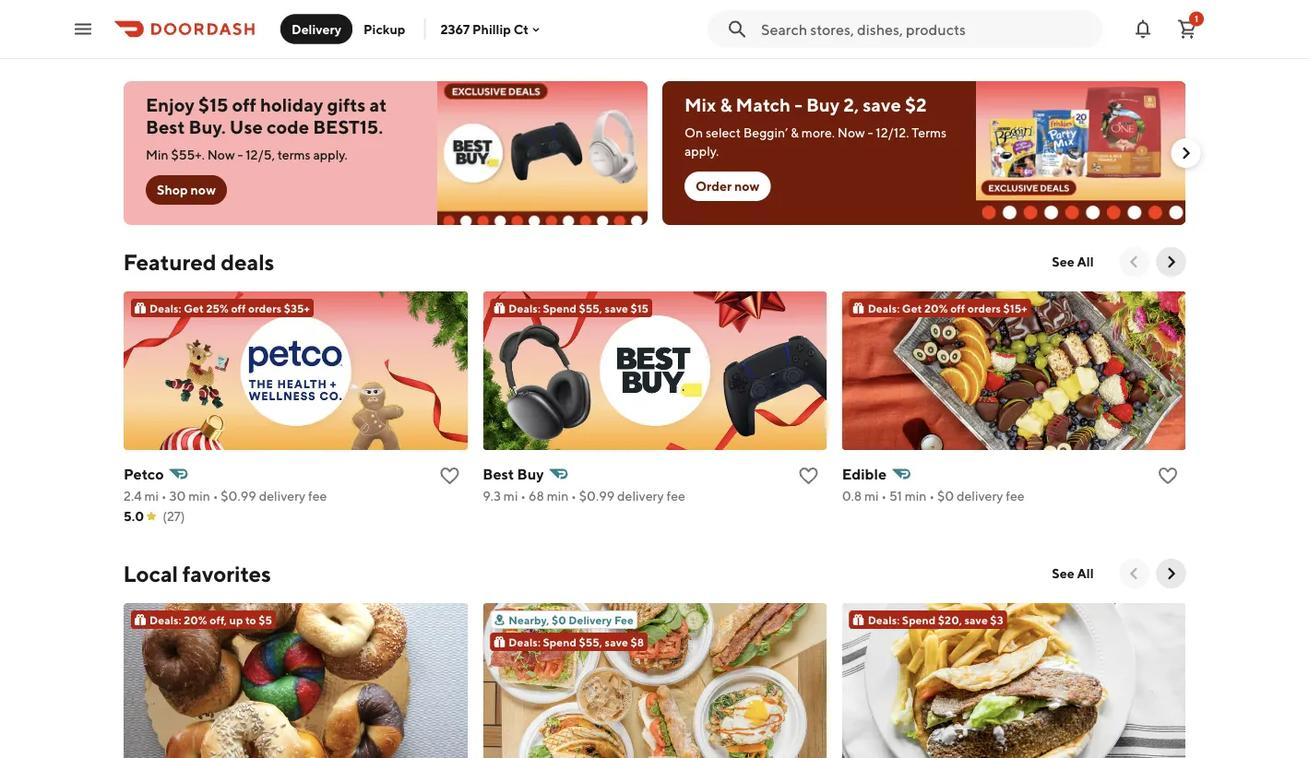 Task type: describe. For each thing, give the bounding box(es) containing it.
delivery button
[[281, 14, 353, 44]]

featured
[[123, 249, 216, 275]]

save for deals: spend $55, save $8
[[605, 636, 628, 649]]

2.4 mi • 30 min • $0.99 delivery fee
[[123, 489, 327, 504]]

orders for petco
[[248, 302, 281, 315]]

deals: 20% off, up to $5
[[149, 614, 272, 627]]

mix & match - buy 2, save $2 on select beggin' & more. now - 12/12. terms apply.
[[684, 94, 947, 159]]

min for best buy
[[546, 489, 568, 504]]

2 • from the left
[[212, 489, 218, 504]]

now for save
[[837, 125, 865, 140]]

match
[[736, 94, 791, 116]]

0.8
[[842, 489, 862, 504]]

pickup
[[364, 21, 406, 36]]

0 horizontal spatial 20%
[[183, 614, 207, 627]]

shop now
[[156, 182, 215, 198]]

holiday
[[260, 94, 323, 116]]

$3
[[990, 614, 1003, 627]]

previous button of carousel image
[[1126, 565, 1144, 583]]

$2
[[905, 94, 927, 116]]

30
[[169, 489, 185, 504]]

deals: get 20% off orders $15+
[[868, 302, 1027, 315]]

$0.99 for best buy
[[579, 489, 614, 504]]

deals: for deals: spend $20, save $3
[[868, 614, 900, 627]]

$8
[[630, 636, 644, 649]]

9.3 mi • 68 min • $0.99 delivery fee
[[483, 489, 685, 504]]

off inside enjoy $15 off holiday gifts at best buy. use code best15. min $55+. now - 12/5, terms apply.
[[232, 94, 256, 116]]

save inside mix & match - buy 2, save $2 on select beggin' & more. now - 12/12. terms apply.
[[863, 94, 901, 116]]

apply. for code
[[313, 147, 347, 162]]

enjoy $15 off holiday gifts at best buy. use code best15. min $55+. now - 12/5, terms apply.
[[145, 94, 387, 162]]

now for best
[[207, 147, 235, 162]]

68
[[528, 489, 544, 504]]

phillip
[[473, 21, 511, 37]]

deals: for deals: 20% off, up to $5
[[149, 614, 181, 627]]

local favorites link
[[123, 559, 271, 589]]

see all link for deals
[[1041, 247, 1105, 277]]

$55,
[[579, 636, 602, 649]]

mix
[[684, 94, 716, 116]]

off for edible
[[950, 302, 965, 315]]

deals: for deals: get 25% off orders $35+
[[149, 302, 181, 315]]

at
[[369, 94, 387, 116]]

get for petco
[[183, 302, 203, 315]]

0 vertical spatial &
[[720, 94, 732, 116]]

fee for edible
[[1006, 489, 1025, 504]]

all for favorites
[[1078, 566, 1094, 581]]

2367 phillip ct button
[[441, 21, 544, 37]]

12/12.
[[876, 125, 909, 140]]

deals: get 25% off orders $35+
[[149, 302, 310, 315]]

ct
[[514, 21, 529, 37]]

spend for $20,
[[902, 614, 936, 627]]

local favorites
[[123, 561, 271, 587]]

open menu image
[[72, 18, 94, 40]]

favorites
[[183, 561, 271, 587]]

terms
[[277, 147, 310, 162]]

mi for petco
[[144, 489, 158, 504]]

fee for best buy
[[666, 489, 685, 504]]

on
[[684, 125, 703, 140]]

fee
[[614, 614, 634, 627]]

see all for local favorites
[[1052, 566, 1094, 581]]

notification bell image
[[1132, 18, 1155, 40]]

featured deals
[[123, 249, 274, 275]]

buy inside mix & match - buy 2, save $2 on select beggin' & more. now - 12/12. terms apply.
[[806, 94, 840, 116]]

off,
[[209, 614, 227, 627]]

petco
[[123, 466, 164, 483]]

fee for petco
[[308, 489, 327, 504]]

Store search: begin typing to search for stores available on DoorDash text field
[[761, 19, 1092, 39]]

deals: spend $55, save $8
[[508, 636, 644, 649]]

mi for best buy
[[503, 489, 518, 504]]

best inside enjoy $15 off holiday gifts at best buy. use code best15. min $55+. now - 12/5, terms apply.
[[145, 116, 185, 138]]

more.
[[801, 125, 835, 140]]

to
[[245, 614, 256, 627]]

$35+
[[284, 302, 310, 315]]

5.0
[[123, 509, 144, 524]]

$20,
[[938, 614, 962, 627]]

see all for featured deals
[[1052, 254, 1094, 269]]

click to add this store to your saved list image for petco
[[438, 465, 460, 487]]

6 • from the left
[[929, 489, 935, 504]]

9.3
[[483, 489, 501, 504]]

delivery for best buy
[[617, 489, 664, 504]]

nearby,
[[508, 614, 549, 627]]

edible
[[842, 466, 887, 483]]

see for deals
[[1052, 254, 1075, 269]]

deals: for deals: get 20% off orders $15+
[[868, 302, 900, 315]]



Task type: locate. For each thing, give the bounding box(es) containing it.
1 horizontal spatial &
[[791, 125, 799, 140]]

3 mi from the left
[[864, 489, 879, 504]]

2 $0.99 from the left
[[579, 489, 614, 504]]

0 vertical spatial save
[[863, 94, 901, 116]]

& left more.
[[791, 125, 799, 140]]

1 vertical spatial see all
[[1052, 566, 1094, 581]]

1 vertical spatial next button of carousel image
[[1162, 565, 1181, 583]]

2 horizontal spatial fee
[[1006, 489, 1025, 504]]

off right 25%
[[231, 302, 245, 315]]

min right 68
[[546, 489, 568, 504]]

1 vertical spatial see
[[1052, 566, 1075, 581]]

0 horizontal spatial delivery
[[292, 21, 342, 36]]

• left 30
[[161, 489, 166, 504]]

• left $​0
[[929, 489, 935, 504]]

off for petco
[[231, 302, 245, 315]]

1 vertical spatial delivery
[[568, 614, 612, 627]]

-
[[794, 94, 802, 116], [868, 125, 873, 140], [237, 147, 243, 162]]

min
[[188, 489, 210, 504], [546, 489, 568, 504], [905, 489, 927, 504]]

$15+
[[1003, 302, 1027, 315]]

2 min from the left
[[546, 489, 568, 504]]

0 vertical spatial best
[[145, 116, 185, 138]]

mi right 2.4
[[144, 489, 158, 504]]

now inside 'shop now' 'button'
[[190, 182, 215, 198]]

2 horizontal spatial save
[[964, 614, 988, 627]]

1 vertical spatial buy
[[517, 466, 544, 483]]

• left 51 at the right bottom of page
[[881, 489, 887, 504]]

0 horizontal spatial click to add this store to your saved list image
[[438, 465, 460, 487]]

0 horizontal spatial mi
[[144, 489, 158, 504]]

apply. inside enjoy $15 off holiday gifts at best buy. use code best15. min $55+. now - 12/5, terms apply.
[[313, 147, 347, 162]]

delivery for petco
[[259, 489, 305, 504]]

save left $8
[[605, 636, 628, 649]]

1 all from the top
[[1078, 254, 1094, 269]]

now for on
[[734, 179, 759, 194]]

2 all from the top
[[1078, 566, 1094, 581]]

shop now button
[[145, 175, 227, 205]]

0 vertical spatial see all link
[[1041, 247, 1105, 277]]

beggin'
[[743, 125, 788, 140]]

0 horizontal spatial orders
[[248, 302, 281, 315]]

4 • from the left
[[571, 489, 576, 504]]

1 • from the left
[[161, 489, 166, 504]]

delivery
[[292, 21, 342, 36], [568, 614, 612, 627]]

1 horizontal spatial best
[[483, 466, 514, 483]]

1 orders from the left
[[248, 302, 281, 315]]

0 horizontal spatial save
[[605, 636, 628, 649]]

&
[[720, 94, 732, 116], [791, 125, 799, 140]]

2 get from the left
[[902, 302, 922, 315]]

0 horizontal spatial now
[[207, 147, 235, 162]]

1 horizontal spatial -
[[794, 94, 802, 116]]

all left previous button of carousel icon
[[1078, 566, 1094, 581]]

see all link for favorites
[[1041, 559, 1105, 589]]

2 click to add this store to your saved list image from the left
[[1157, 465, 1179, 487]]

2367
[[441, 21, 470, 37]]

2,
[[843, 94, 859, 116]]

2 see all link from the top
[[1041, 559, 1105, 589]]

use
[[229, 116, 262, 138]]

previous button of carousel image
[[1126, 253, 1144, 271]]

12/5,
[[245, 147, 275, 162]]

3 • from the left
[[520, 489, 526, 504]]

now
[[837, 125, 865, 140], [207, 147, 235, 162]]

see all left previous button of carousel image
[[1052, 254, 1094, 269]]

$5
[[258, 614, 272, 627]]

3 min from the left
[[905, 489, 927, 504]]

20% left off,
[[183, 614, 207, 627]]

min for petco
[[188, 489, 210, 504]]

featured deals link
[[123, 247, 274, 277]]

apply. for select
[[684, 144, 719, 159]]

1 horizontal spatial min
[[546, 489, 568, 504]]

delivery inside 'button'
[[292, 21, 342, 36]]

buy up more.
[[806, 94, 840, 116]]

spend
[[902, 614, 936, 627], [543, 636, 576, 649]]

all
[[1078, 254, 1094, 269], [1078, 566, 1094, 581]]

$15
[[198, 94, 228, 116]]

order now button
[[684, 172, 770, 201]]

save for deals: spend $20, save $3
[[964, 614, 988, 627]]

orders left $35+
[[248, 302, 281, 315]]

delivery
[[259, 489, 305, 504], [617, 489, 664, 504], [957, 489, 1003, 504]]

get for edible
[[902, 302, 922, 315]]

1 see from the top
[[1052, 254, 1075, 269]]

off left $15+
[[950, 302, 965, 315]]

0 vertical spatial now
[[837, 125, 865, 140]]

0 vertical spatial next button of carousel image
[[1177, 144, 1196, 162]]

2 see from the top
[[1052, 566, 1075, 581]]

see all
[[1052, 254, 1094, 269], [1052, 566, 1094, 581]]

1 horizontal spatial $0.99
[[579, 489, 614, 504]]

mi for edible
[[864, 489, 879, 504]]

1
[[1195, 13, 1199, 24]]

1 vertical spatial save
[[964, 614, 988, 627]]

2 see all from the top
[[1052, 566, 1094, 581]]

1 vertical spatial now
[[207, 147, 235, 162]]

2 vertical spatial -
[[237, 147, 243, 162]]

$​0
[[937, 489, 954, 504]]

see all link
[[1041, 247, 1105, 277], [1041, 559, 1105, 589]]

1 get from the left
[[183, 302, 203, 315]]

order now
[[695, 179, 759, 194]]

• left 68
[[520, 489, 526, 504]]

25%
[[206, 302, 228, 315]]

buy up 68
[[517, 466, 544, 483]]

mi right 9.3
[[503, 489, 518, 504]]

0 horizontal spatial get
[[183, 302, 203, 315]]

save left $3
[[964, 614, 988, 627]]

1 horizontal spatial save
[[863, 94, 901, 116]]

2 orders from the left
[[967, 302, 1001, 315]]

best up 9.3
[[483, 466, 514, 483]]

delivery for edible
[[957, 489, 1003, 504]]

delivery left the pickup
[[292, 21, 342, 36]]

orders
[[248, 302, 281, 315], [967, 302, 1001, 315]]

$0.99 right 68
[[579, 489, 614, 504]]

see
[[1052, 254, 1075, 269], [1052, 566, 1075, 581]]

terms
[[912, 125, 947, 140]]

- inside enjoy $15 off holiday gifts at best buy. use code best15. min $55+. now - 12/5, terms apply.
[[237, 147, 243, 162]]

see for favorites
[[1052, 566, 1075, 581]]

- for at
[[237, 147, 243, 162]]

1 horizontal spatial now
[[837, 125, 865, 140]]

now
[[734, 179, 759, 194], [190, 182, 215, 198]]

select
[[706, 125, 741, 140]]

apply. inside mix & match - buy 2, save $2 on select beggin' & more. now - 12/12. terms apply.
[[684, 144, 719, 159]]

fee
[[308, 489, 327, 504], [666, 489, 685, 504], [1006, 489, 1025, 504]]

20% left $15+
[[924, 302, 948, 315]]

see all link left previous button of carousel image
[[1041, 247, 1105, 277]]

1 vertical spatial 20%
[[183, 614, 207, 627]]

$0.99 right 30
[[220, 489, 256, 504]]

1 see all from the top
[[1052, 254, 1094, 269]]

2367 phillip ct
[[441, 21, 529, 37]]

1 delivery from the left
[[259, 489, 305, 504]]

0 horizontal spatial $0.99
[[220, 489, 256, 504]]

0 vertical spatial -
[[794, 94, 802, 116]]

0 horizontal spatial fee
[[308, 489, 327, 504]]

- for 2,
[[868, 125, 873, 140]]

2 horizontal spatial min
[[905, 489, 927, 504]]

apply. down best15.
[[313, 147, 347, 162]]

1 fee from the left
[[308, 489, 327, 504]]

1 horizontal spatial mi
[[503, 489, 518, 504]]

now inside mix & match - buy 2, save $2 on select beggin' & more. now - 12/12. terms apply.
[[837, 125, 865, 140]]

0 horizontal spatial now
[[190, 182, 215, 198]]

order
[[695, 179, 731, 194]]

deals: spend $20, save $3
[[868, 614, 1003, 627]]

• right 30
[[212, 489, 218, 504]]

0 vertical spatial see all
[[1052, 254, 1094, 269]]

now inside enjoy $15 off holiday gifts at best buy. use code best15. min $55+. now - 12/5, terms apply.
[[207, 147, 235, 162]]

0 vertical spatial 20%
[[924, 302, 948, 315]]

see all link left previous button of carousel icon
[[1041, 559, 1105, 589]]

1 horizontal spatial orders
[[967, 302, 1001, 315]]

0.8 mi • 51 min • $​0 delivery fee
[[842, 489, 1025, 504]]

3 fee from the left
[[1006, 489, 1025, 504]]

1 horizontal spatial now
[[734, 179, 759, 194]]

0 vertical spatial spend
[[902, 614, 936, 627]]

1 horizontal spatial apply.
[[684, 144, 719, 159]]

off
[[232, 94, 256, 116], [231, 302, 245, 315], [950, 302, 965, 315]]

shop
[[156, 182, 188, 198]]

2.4
[[123, 489, 141, 504]]

2 delivery from the left
[[617, 489, 664, 504]]

spend for $55,
[[543, 636, 576, 649]]

1 click to add this store to your saved list image from the left
[[438, 465, 460, 487]]

spend down $0
[[543, 636, 576, 649]]

0 vertical spatial see
[[1052, 254, 1075, 269]]

0 vertical spatial all
[[1078, 254, 1094, 269]]

code
[[266, 116, 309, 138]]

• right 68
[[571, 489, 576, 504]]

0 horizontal spatial delivery
[[259, 489, 305, 504]]

1 min from the left
[[188, 489, 210, 504]]

•
[[161, 489, 166, 504], [212, 489, 218, 504], [520, 489, 526, 504], [571, 489, 576, 504], [881, 489, 887, 504], [929, 489, 935, 504]]

1 horizontal spatial 20%
[[924, 302, 948, 315]]

1 horizontal spatial get
[[902, 302, 922, 315]]

0 horizontal spatial best
[[145, 116, 185, 138]]

0 horizontal spatial spend
[[543, 636, 576, 649]]

2 horizontal spatial -
[[868, 125, 873, 140]]

orders left $15+
[[967, 302, 1001, 315]]

1 horizontal spatial delivery
[[617, 489, 664, 504]]

$55+.
[[171, 147, 204, 162]]

min for edible
[[905, 489, 927, 504]]

1 horizontal spatial click to add this store to your saved list image
[[1157, 465, 1179, 487]]

1 mi from the left
[[144, 489, 158, 504]]

now for use
[[190, 182, 215, 198]]

now right 'shop'
[[190, 182, 215, 198]]

2 fee from the left
[[666, 489, 685, 504]]

click to add this store to your saved list image for edible
[[1157, 465, 1179, 487]]

min
[[145, 147, 168, 162]]

see all left previous button of carousel icon
[[1052, 566, 1094, 581]]

1 button
[[1169, 11, 1206, 48]]

0 vertical spatial delivery
[[292, 21, 342, 36]]

now down buy.
[[207, 147, 235, 162]]

local
[[123, 561, 178, 587]]

2 mi from the left
[[503, 489, 518, 504]]

2 vertical spatial save
[[605, 636, 628, 649]]

off up use
[[232, 94, 256, 116]]

next button of carousel image
[[1177, 144, 1196, 162], [1162, 565, 1181, 583]]

all for deals
[[1078, 254, 1094, 269]]

deals: for deals: spend $55, save $8
[[508, 636, 540, 649]]

1 vertical spatial all
[[1078, 566, 1094, 581]]

mi right 0.8
[[864, 489, 879, 504]]

delivery up "$55,"
[[568, 614, 612, 627]]

up
[[229, 614, 243, 627]]

2 horizontal spatial mi
[[864, 489, 879, 504]]

& right "mix"
[[720, 94, 732, 116]]

1 vertical spatial -
[[868, 125, 873, 140]]

click to add this store to your saved list image
[[438, 465, 460, 487], [1157, 465, 1179, 487]]

1 horizontal spatial spend
[[902, 614, 936, 627]]

1 see all link from the top
[[1041, 247, 1105, 277]]

$0.99 for petco
[[220, 489, 256, 504]]

(27)
[[162, 509, 185, 524]]

orders for edible
[[967, 302, 1001, 315]]

deals
[[221, 249, 274, 275]]

5 • from the left
[[881, 489, 887, 504]]

1 vertical spatial see all link
[[1041, 559, 1105, 589]]

1 vertical spatial spend
[[543, 636, 576, 649]]

0 horizontal spatial buy
[[517, 466, 544, 483]]

- left 12/5,
[[237, 147, 243, 162]]

gifts
[[327, 94, 365, 116]]

nearby, $0 delivery fee
[[508, 614, 634, 627]]

best15.
[[313, 116, 383, 138]]

2 items, open order cart image
[[1177, 18, 1199, 40]]

1 horizontal spatial fee
[[666, 489, 685, 504]]

1 horizontal spatial buy
[[806, 94, 840, 116]]

now inside order now button
[[734, 179, 759, 194]]

see left previous button of carousel icon
[[1052, 566, 1075, 581]]

1 vertical spatial &
[[791, 125, 799, 140]]

1 vertical spatial best
[[483, 466, 514, 483]]

best
[[145, 116, 185, 138], [483, 466, 514, 483]]

1 $0.99 from the left
[[220, 489, 256, 504]]

spend left $20,
[[902, 614, 936, 627]]

20%
[[924, 302, 948, 315], [183, 614, 207, 627]]

2 horizontal spatial delivery
[[957, 489, 1003, 504]]

click to add this store to your saved list image
[[798, 465, 820, 487]]

save
[[863, 94, 901, 116], [964, 614, 988, 627], [605, 636, 628, 649]]

0 horizontal spatial -
[[237, 147, 243, 162]]

0 horizontal spatial apply.
[[313, 147, 347, 162]]

0 vertical spatial buy
[[806, 94, 840, 116]]

1 horizontal spatial delivery
[[568, 614, 612, 627]]

all left previous button of carousel image
[[1078, 254, 1094, 269]]

apply. down on
[[684, 144, 719, 159]]

now right order on the right of page
[[734, 179, 759, 194]]

$0.99
[[220, 489, 256, 504], [579, 489, 614, 504]]

0 horizontal spatial min
[[188, 489, 210, 504]]

0 horizontal spatial &
[[720, 94, 732, 116]]

buy.
[[188, 116, 225, 138]]

min right 30
[[188, 489, 210, 504]]

51
[[889, 489, 902, 504]]

enjoy
[[145, 94, 194, 116]]

min right 51 at the right bottom of page
[[905, 489, 927, 504]]

3 delivery from the left
[[957, 489, 1003, 504]]

next button of carousel image
[[1162, 253, 1181, 271]]

mi
[[144, 489, 158, 504], [503, 489, 518, 504], [864, 489, 879, 504]]

- up more.
[[794, 94, 802, 116]]

see left previous button of carousel image
[[1052, 254, 1075, 269]]

best down enjoy
[[145, 116, 185, 138]]

best buy
[[483, 466, 544, 483]]

- left 12/12.
[[868, 125, 873, 140]]

get
[[183, 302, 203, 315], [902, 302, 922, 315]]

deals:
[[149, 302, 181, 315], [868, 302, 900, 315], [149, 614, 181, 627], [868, 614, 900, 627], [508, 636, 540, 649]]

$0
[[551, 614, 566, 627]]

save up 12/12.
[[863, 94, 901, 116]]

pickup button
[[353, 14, 417, 44]]

buy
[[806, 94, 840, 116], [517, 466, 544, 483]]

now down 2,
[[837, 125, 865, 140]]



Task type: vqa. For each thing, say whether or not it's contained in the screenshot.
mi to the right
yes



